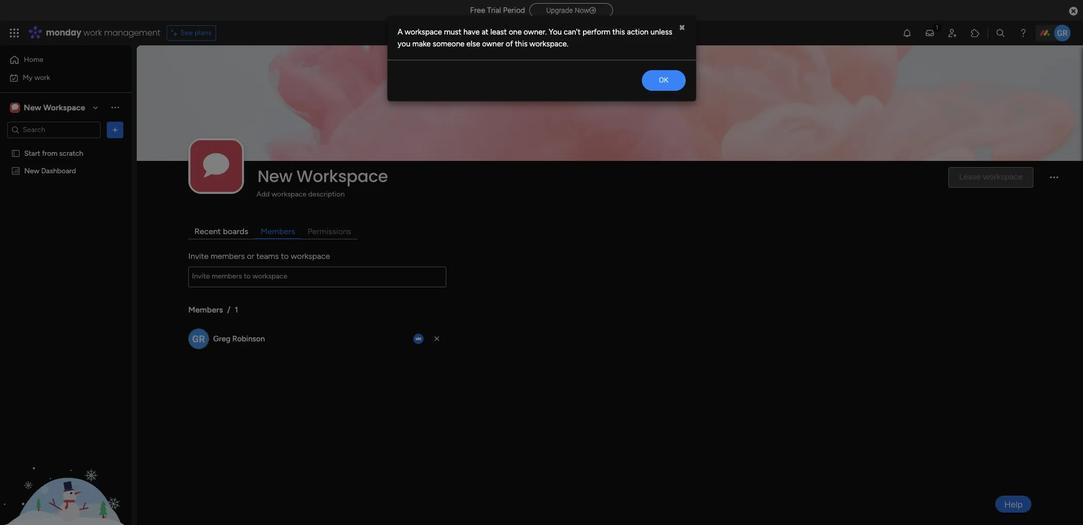 Task type: locate. For each thing, give the bounding box(es) containing it.
new inside list box
[[24, 166, 39, 175]]

1 vertical spatial workspace
[[272, 190, 307, 199]]

1 horizontal spatial new workspace
[[258, 165, 388, 188]]

new workspace up the description
[[258, 165, 388, 188]]

you
[[549, 27, 562, 37]]

workspace up make
[[405, 27, 442, 37]]

workspace up the description
[[297, 165, 388, 188]]

1 horizontal spatial work
[[83, 27, 102, 39]]

work for monday
[[83, 27, 102, 39]]

work right monday
[[83, 27, 102, 39]]

my
[[23, 73, 33, 82]]

0 horizontal spatial workspace
[[43, 102, 85, 112]]

members / 1
[[188, 305, 238, 315]]

workspace
[[43, 102, 85, 112], [297, 165, 388, 188]]

my work button
[[6, 69, 111, 86]]

public dashboard image
[[11, 166, 21, 176]]

workspace right to
[[291, 251, 330, 261]]

owner.
[[524, 27, 547, 37]]

1
[[235, 305, 238, 315]]

must
[[444, 27, 462, 37]]

search everything image
[[996, 28, 1006, 38]]

workspace up the search in workspace field on the top
[[43, 102, 85, 112]]

0 vertical spatial members
[[261, 227, 295, 236]]

0 horizontal spatial this
[[515, 39, 528, 48]]

work
[[83, 27, 102, 39], [34, 73, 50, 82]]

boards
[[223, 227, 248, 236]]

members
[[211, 251, 245, 261]]

new workspace up the search in workspace field on the top
[[24, 102, 85, 112]]

new down my work
[[24, 102, 41, 112]]

scratch
[[59, 149, 83, 158]]

one
[[509, 27, 522, 37]]

plans
[[195, 28, 212, 37]]

members
[[261, 227, 295, 236], [188, 305, 223, 315]]

members left / on the left bottom of page
[[188, 305, 223, 315]]

help button
[[996, 496, 1032, 513]]

members up to
[[261, 227, 295, 236]]

work for my
[[34, 73, 50, 82]]

workspace image
[[10, 102, 20, 113], [11, 102, 18, 113]]

upgrade now link
[[529, 3, 613, 17]]

members for members / 1
[[188, 305, 223, 315]]

monday
[[46, 27, 81, 39]]

perform
[[583, 27, 611, 37]]

0 horizontal spatial members
[[188, 305, 223, 315]]

greg robinson link
[[213, 334, 265, 344]]

× button
[[679, 20, 686, 33]]

workspace selection element
[[10, 101, 87, 114]]

1 horizontal spatial members
[[261, 227, 295, 236]]

unless
[[651, 27, 673, 37]]

new crown image
[[413, 334, 424, 344]]

0 vertical spatial workspace
[[405, 27, 442, 37]]

0 vertical spatial work
[[83, 27, 102, 39]]

this right of
[[515, 39, 528, 48]]

1 vertical spatial this
[[515, 39, 528, 48]]

workspace
[[405, 27, 442, 37], [272, 190, 307, 199], [291, 251, 330, 261]]

0 horizontal spatial new workspace
[[24, 102, 85, 112]]

now
[[575, 6, 589, 14]]

dapulse close image
[[1070, 6, 1078, 17]]

None text field
[[188, 267, 446, 287]]

/
[[227, 305, 231, 315]]

of
[[506, 39, 513, 48]]

0 vertical spatial new workspace
[[24, 102, 85, 112]]

0 vertical spatial this
[[613, 27, 625, 37]]

workspace right add
[[272, 190, 307, 199]]

list box
[[0, 142, 132, 319]]

members for members
[[261, 227, 295, 236]]

1 image
[[933, 21, 942, 33]]

someone
[[433, 39, 465, 48]]

0 vertical spatial workspace
[[43, 102, 85, 112]]

1 horizontal spatial workspace
[[297, 165, 388, 188]]

this
[[613, 27, 625, 37], [515, 39, 528, 48]]

new right the public dashboard icon
[[24, 166, 39, 175]]

invite
[[188, 251, 209, 261]]

new up add
[[258, 165, 293, 188]]

this left action
[[613, 27, 625, 37]]

select product image
[[9, 28, 20, 38]]

upgrade
[[546, 6, 573, 14]]

see plans
[[181, 28, 212, 37]]

free trial period
[[470, 6, 525, 15]]

dashboard
[[41, 166, 76, 175]]

work inside button
[[34, 73, 50, 82]]

apps image
[[970, 28, 981, 38]]

0 horizontal spatial work
[[34, 73, 50, 82]]

New Workspace field
[[255, 165, 940, 188]]

action
[[627, 27, 649, 37]]

permissions
[[308, 227, 351, 236]]

to
[[281, 251, 289, 261]]

recent boards
[[195, 227, 248, 236]]

work right "my"
[[34, 73, 50, 82]]

1 vertical spatial work
[[34, 73, 50, 82]]

new
[[24, 102, 41, 112], [258, 165, 293, 188], [24, 166, 39, 175]]

option
[[0, 144, 132, 146]]

workspace inside the a workspace must have at least one owner. you can't perform this action unless you make someone else owner of this workspace.
[[405, 27, 442, 37]]

at
[[482, 27, 489, 37]]

public board image
[[11, 148, 21, 158]]

new workspace
[[24, 102, 85, 112], [258, 165, 388, 188]]

1 vertical spatial members
[[188, 305, 223, 315]]



Task type: vqa. For each thing, say whether or not it's contained in the screenshot.
new workspace
yes



Task type: describe. For each thing, give the bounding box(es) containing it.
trial
[[487, 6, 501, 15]]

have
[[463, 27, 480, 37]]

2 vertical spatial workspace
[[291, 251, 330, 261]]

management
[[104, 27, 160, 39]]

add workspace description
[[257, 190, 345, 199]]

make
[[412, 39, 431, 48]]

invite members image
[[948, 28, 958, 38]]

inbox image
[[925, 28, 935, 38]]

1 vertical spatial new workspace
[[258, 165, 388, 188]]

owner
[[482, 39, 504, 48]]

list box containing start from scratch
[[0, 142, 132, 319]]

see
[[181, 28, 193, 37]]

workspace.
[[530, 39, 569, 48]]

home button
[[6, 52, 111, 68]]

invite members or teams to workspace
[[188, 251, 330, 261]]

from
[[42, 149, 57, 158]]

notifications image
[[902, 28, 913, 38]]

workspace for a
[[405, 27, 442, 37]]

greg robinson image
[[1055, 25, 1071, 41]]

ok
[[659, 76, 669, 84]]

start
[[24, 149, 40, 158]]

period
[[503, 6, 525, 15]]

a
[[398, 27, 403, 37]]

can't
[[564, 27, 581, 37]]

workspace inside button
[[43, 102, 85, 112]]

description
[[308, 190, 345, 199]]

teams
[[256, 251, 279, 261]]

new workspace inside workspace selection element
[[24, 102, 85, 112]]

lottie animation image
[[0, 421, 132, 525]]

least
[[491, 27, 507, 37]]

greg
[[213, 334, 231, 344]]

×
[[679, 20, 686, 33]]

home
[[24, 55, 43, 64]]

monday work management
[[46, 27, 160, 39]]

my work
[[23, 73, 50, 82]]

new workspace button
[[7, 99, 103, 116]]

1 vertical spatial workspace
[[297, 165, 388, 188]]

you
[[398, 39, 411, 48]]

upgrade now
[[546, 6, 589, 14]]

free
[[470, 6, 485, 15]]

see plans button
[[167, 25, 216, 41]]

start from scratch
[[24, 149, 83, 158]]

a workspace must have at least one owner. you can't perform this action unless you make someone else owner of this workspace.
[[398, 27, 673, 48]]

else
[[467, 39, 480, 48]]

workspace for add
[[272, 190, 307, 199]]

help image
[[1018, 28, 1029, 38]]

1 workspace image from the left
[[10, 102, 20, 113]]

or
[[247, 251, 254, 261]]

new inside workspace selection element
[[24, 102, 41, 112]]

Search in workspace field
[[22, 124, 86, 136]]

1 horizontal spatial this
[[613, 27, 625, 37]]

dapulse rightstroke image
[[589, 7, 596, 14]]

2 workspace image from the left
[[11, 102, 18, 113]]

help
[[1005, 499, 1023, 510]]

lottie animation element
[[0, 421, 132, 525]]

ok button
[[642, 70, 686, 91]]

add
[[257, 190, 270, 199]]

recent
[[195, 227, 221, 236]]

robinson
[[232, 334, 265, 344]]

greg robinson
[[213, 334, 265, 344]]

new dashboard
[[24, 166, 76, 175]]



